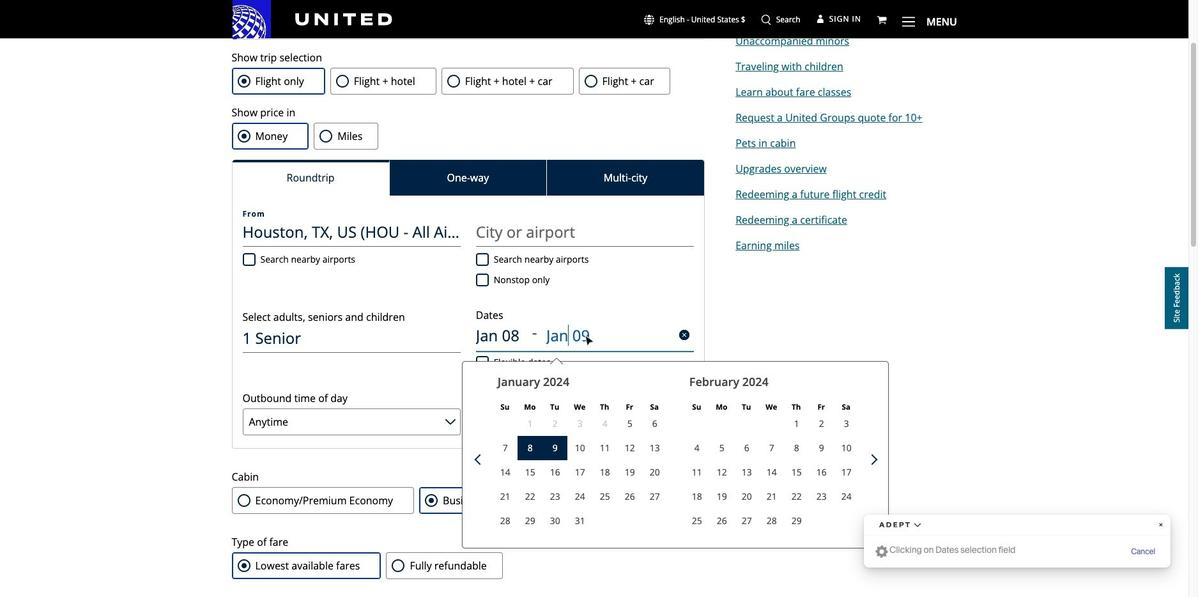Task type: locate. For each thing, give the bounding box(es) containing it.
alert
[[232, 3, 705, 40]]

view cart, click to view list of recently searched saved trips. image
[[877, 15, 887, 25]]

Depart text field
[[476, 320, 532, 350]]

move backward to switch to the previous month. image
[[475, 454, 485, 465]]

enter your departing city, airport name, or airport code. element
[[243, 210, 265, 218]]

City or airport text field
[[476, 217, 694, 247]]

move forward to switch to the next month. image
[[867, 454, 878, 465]]

Number of travelers, 1 Senior, enter to open and update number of travelers text field
[[243, 324, 461, 353]]

currently in english united states	$ enter to change image
[[645, 15, 655, 25]]

tab list
[[232, 160, 705, 196]]



Task type: vqa. For each thing, say whether or not it's contained in the screenshot.
View Cart, click to view list of recently searched saved trips. icon
yes



Task type: describe. For each thing, give the bounding box(es) containing it.
united logo link to homepage image
[[233, 0, 393, 38]]

City or airport text field
[[243, 217, 461, 247]]

calendar application
[[470, 362, 1199, 558]]

Return text field
[[547, 320, 620, 350]]

clear dates image
[[680, 330, 690, 340]]



